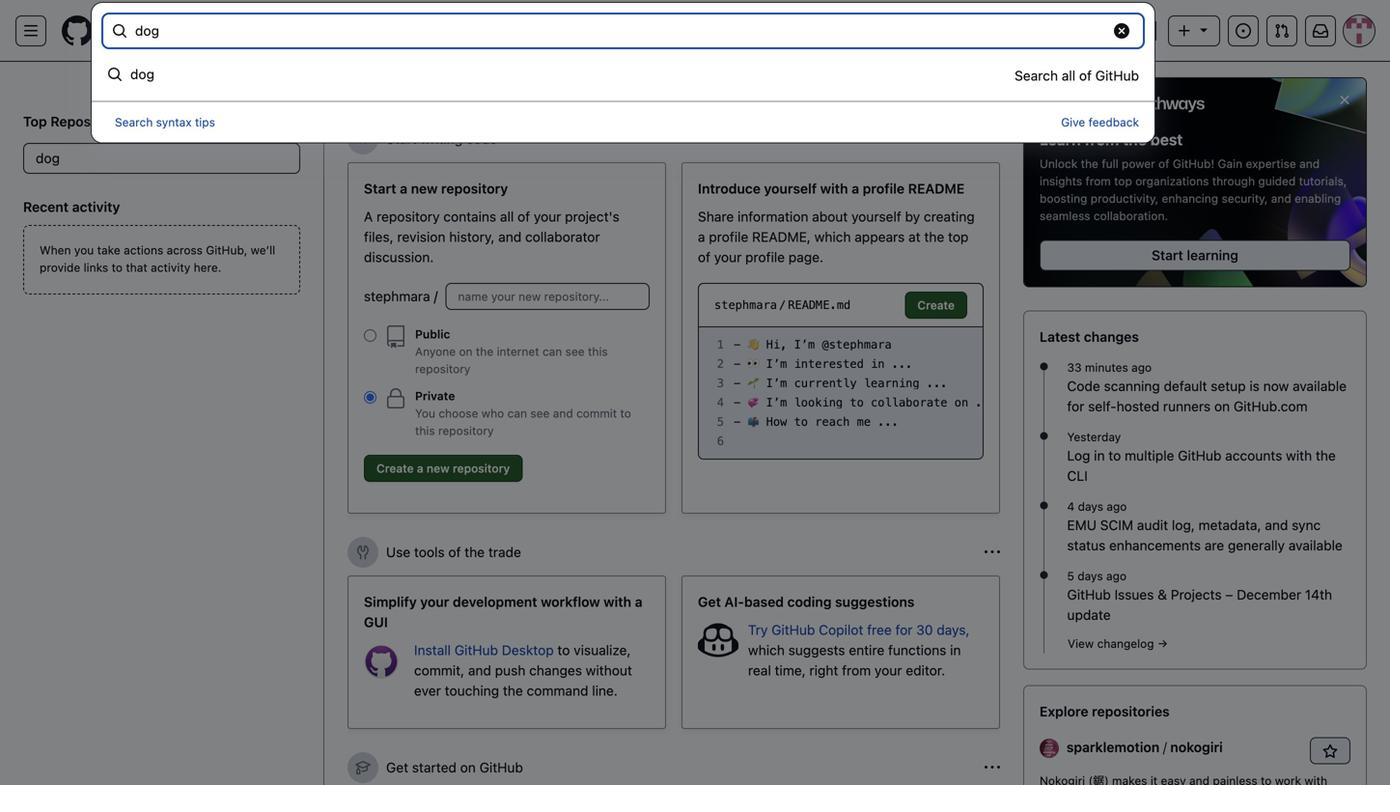 Task type: describe. For each thing, give the bounding box(es) containing it.
tools image
[[355, 545, 371, 560]]

your inside a repository contains all of your project's files, revision history, and collaborator discussion.
[[534, 209, 561, 225]]

ago for issues
[[1107, 569, 1127, 583]]

0 vertical spatial dog
[[135, 23, 159, 39]]

close image
[[1337, 92, 1353, 108]]

the left full
[[1081, 157, 1099, 170]]

unlock
[[1040, 157, 1078, 170]]

ai-
[[725, 594, 744, 610]]

1 vertical spatial readme
[[788, 298, 830, 312]]

3
[[717, 377, 724, 390]]

on inside 1 - 👋 hi, i'm @stephmara 2 - 👀 i'm interested in ... 3 - 🌱 i'm currently learning ... 4 - 💞️ i'm looking to collaborate on ... 5 - 📫 how to reach me ... 6
[[955, 396, 969, 409]]

give
[[1061, 115, 1086, 129]]

latest changes
[[1040, 329, 1139, 345]]

to visualize, commit, and push changes without ever touching the command line.
[[414, 642, 632, 699]]

expertise
[[1246, 157, 1297, 170]]

0 vertical spatial readme
[[908, 181, 965, 197]]

why am i seeing this? image
[[985, 760, 1000, 775]]

feedback for give feedback
[[1089, 115, 1139, 129]]

changes inside to visualize, commit, and push changes without ever touching the command line.
[[529, 662, 582, 678]]

of inside 'learn from the best unlock the full power of github! gain expertise and insights from top organizations through guided tutorials, boosting productivity, enhancing security, and enabling seamless collaboration.'
[[1159, 157, 1170, 170]]

get ai-based coding suggestions
[[698, 594, 915, 610]]

changes inside the explore element
[[1084, 329, 1139, 345]]

2 vertical spatial profile
[[746, 249, 785, 265]]

with inside the yesterday log in to multiple github accounts with the cli
[[1286, 447, 1312, 463]]

log
[[1067, 447, 1091, 463]]

start for start learning
[[1152, 247, 1184, 263]]

take
[[97, 243, 120, 257]]

33 minutes ago code scanning default setup is now available for self-hosted runners on github.com
[[1067, 361, 1347, 414]]

get for get started on github
[[386, 759, 409, 775]]

through
[[1213, 174, 1255, 188]]

i'm up how
[[766, 396, 787, 409]]

gain
[[1218, 157, 1243, 170]]

enhancements
[[1110, 537, 1201, 553]]

is
[[1250, 378, 1260, 394]]

on inside 33 minutes ago code scanning default setup is now available for self-hosted runners on github.com
[[1215, 398, 1230, 414]]

1 - from the top
[[734, 338, 741, 351]]

you
[[74, 243, 94, 257]]

github inside simplify your development workflow with a gui element
[[455, 642, 498, 658]]

Repository name text field
[[446, 283, 650, 310]]

Find a repository… text field
[[23, 143, 300, 174]]

of inside dialog
[[1079, 68, 1092, 84]]

your inside share information about yourself by creating a profile readme, which appears at the top of your profile page.
[[714, 249, 742, 265]]

can inside private you choose who can see and commit to this repository
[[508, 407, 527, 420]]

share information about yourself by creating a profile readme, which appears at the top of your profile page.
[[698, 209, 975, 265]]

git pull request image
[[1275, 23, 1290, 39]]

dialog containing dog
[[91, 2, 1156, 143]]

dot fill image for log in to multiple github accounts with the cli
[[1037, 428, 1052, 444]]

commit
[[577, 407, 617, 420]]

enabling
[[1295, 192, 1342, 205]]

github inside 5 days ago github issues & projects – december 14th update
[[1067, 587, 1111, 602]]

by
[[905, 209, 920, 225]]

your inside the try github copilot free for 30 days, which suggests entire functions in real time, right from your editor.
[[875, 662, 902, 678]]

discussion.
[[364, 249, 434, 265]]

5 - from the top
[[734, 415, 741, 429]]

github inside dialog
[[1096, 68, 1139, 84]]

scanning
[[1104, 378, 1160, 394]]

none radio inside create a new repository "element"
[[364, 329, 377, 342]]

the inside share information about yourself by creating a profile readme, which appears at the top of your profile page.
[[924, 229, 945, 245]]

best
[[1151, 130, 1183, 149]]

home
[[348, 81, 400, 104]]

why am i seeing this? image for introduce yourself with a profile readme
[[985, 131, 1000, 147]]

view
[[1068, 637, 1094, 650]]

changelog
[[1097, 637, 1154, 650]]

code
[[1067, 378, 1101, 394]]

command
[[527, 683, 589, 699]]

project's
[[565, 209, 620, 225]]

.md
[[830, 298, 851, 312]]

all inside a repository contains all of your project's files, revision history, and collaborator discussion.
[[500, 209, 514, 225]]

syntax
[[156, 115, 192, 129]]

type
[[135, 23, 169, 39]]

learn
[[1040, 130, 1081, 149]]

scim
[[1101, 517, 1134, 533]]

seamless
[[1040, 209, 1091, 222]]

try github copilot free for 30 days, link
[[748, 622, 970, 638]]

recent
[[23, 199, 69, 215]]

create a new repository element
[[364, 179, 650, 490]]

create
[[377, 462, 414, 475]]

a inside share information about yourself by creating a profile readme, which appears at the top of your profile page.
[[698, 229, 705, 245]]

stephmara /
[[364, 288, 438, 304]]

see inside private you choose who can see and commit to this repository
[[530, 407, 550, 420]]

start for start writing code
[[386, 131, 417, 147]]

to right how
[[794, 415, 808, 429]]

stephmara for stephmara /
[[364, 288, 430, 304]]

appears
[[855, 229, 905, 245]]

repositories
[[50, 113, 132, 129]]

3 - from the top
[[734, 377, 741, 390]]

use
[[386, 544, 411, 560]]

1 horizontal spatial with
[[821, 181, 848, 197]]

github.com
[[1234, 398, 1308, 414]]

december
[[1237, 587, 1302, 602]]

editor.
[[906, 662, 945, 678]]

issues
[[1115, 587, 1154, 602]]

full
[[1102, 157, 1119, 170]]

activity inside the when you take actions across github, we'll provide links to that activity here.
[[151, 261, 190, 274]]

hosted
[[1117, 398, 1160, 414]]

github logo image
[[1040, 94, 1207, 112]]

github right started
[[480, 759, 523, 775]]

self-
[[1088, 398, 1117, 414]]

4 inside 1 - 👋 hi, i'm @stephmara 2 - 👀 i'm interested in ... 3 - 🌱 i'm currently learning ... 4 - 💞️ i'm looking to collaborate on ... 5 - 📫 how to reach me ... 6
[[717, 396, 724, 409]]

cli
[[1067, 468, 1088, 484]]

a up share information about yourself by creating a profile readme, which appears at the top of your profile page.
[[852, 181, 859, 197]]

can inside 'public anyone on the internet can see this repository'
[[543, 345, 562, 358]]

4 - from the top
[[734, 396, 741, 409]]

a inside button
[[417, 462, 424, 475]]

tools
[[414, 544, 445, 560]]

try
[[748, 622, 768, 638]]

i'm down hi,
[[766, 357, 787, 371]]

now
[[1264, 378, 1289, 394]]

triangle down image
[[1196, 22, 1212, 37]]

none radio inside create a new repository "element"
[[364, 391, 377, 404]]

security,
[[1222, 192, 1268, 205]]

repository inside 'public anyone on the internet can see this repository'
[[415, 362, 471, 376]]

default
[[1164, 378, 1207, 394]]

explore repositories navigation
[[1024, 685, 1367, 785]]

github,
[[206, 243, 247, 257]]

collaborate
[[871, 396, 948, 409]]

private
[[415, 389, 455, 403]]

emu scim audit log, metadata, and sync status enhancements are generally available link
[[1067, 515, 1351, 556]]

nokogiri
[[1171, 739, 1223, 755]]

star this repository image
[[1323, 744, 1338, 759]]

available inside 33 minutes ago code scanning default setup is now available for self-hosted runners on github.com
[[1293, 378, 1347, 394]]

search for search all of github
[[1015, 68, 1058, 84]]

days,
[[937, 622, 970, 638]]

reach
[[815, 415, 850, 429]]

you
[[415, 407, 435, 420]]

anyone
[[415, 345, 456, 358]]

0 horizontal spatial yourself
[[764, 181, 817, 197]]

try github copilot free for 30 days, which suggests entire functions in real time, right from your editor.
[[748, 622, 970, 678]]

new for start
[[411, 181, 438, 197]]

the up power
[[1123, 130, 1147, 149]]

at
[[909, 229, 921, 245]]

introduce
[[698, 181, 761, 197]]

page.
[[789, 249, 824, 265]]

writing
[[420, 131, 463, 147]]

1 vertical spatial dog
[[130, 66, 154, 82]]

collaborator
[[525, 229, 600, 245]]

search for search syntax tips
[[115, 115, 153, 129]]

start learning link
[[1040, 240, 1351, 271]]

hi,
[[766, 338, 787, 351]]

get ai-based coding suggestions element
[[682, 576, 1000, 729]]

status
[[1067, 537, 1106, 553]]

none submit inside introduce yourself with a profile readme element
[[905, 292, 968, 319]]

code image
[[355, 131, 371, 147]]

start for start a new repository
[[364, 181, 396, 197]]

recent activity
[[23, 199, 120, 215]]

productivity,
[[1091, 192, 1159, 205]]

dot fill image for emu scim audit log, metadata, and sync status enhancements are generally available
[[1037, 498, 1052, 513]]

👋
[[748, 338, 759, 351]]

repository inside button
[[453, 462, 510, 475]]

–
[[1226, 587, 1233, 602]]

development
[[453, 594, 537, 610]]

explore
[[1040, 703, 1089, 719]]

public
[[415, 327, 450, 341]]

in for @stephmara
[[871, 357, 885, 371]]

repository inside a repository contains all of your project's files, revision history, and collaborator discussion.
[[377, 209, 440, 225]]

github inside the try github copilot free for 30 days, which suggests entire functions in real time, right from your editor.
[[772, 622, 815, 638]]

log in to multiple github accounts with the cli link
[[1067, 446, 1351, 486]]

see inside 'public anyone on the internet can see this repository'
[[566, 345, 585, 358]]

learning inside 1 - 👋 hi, i'm @stephmara 2 - 👀 i'm interested in ... 3 - 🌱 i'm currently learning ... 4 - 💞️ i'm looking to collaborate on ... 5 - 📫 how to reach me ... 6
[[864, 377, 920, 390]]

install github desktop link
[[414, 642, 558, 658]]

to up me on the right of page
[[850, 396, 864, 409]]

top inside share information about yourself by creating a profile readme, which appears at the top of your profile page.
[[948, 229, 969, 245]]

are
[[1205, 537, 1225, 553]]



Task type: vqa. For each thing, say whether or not it's contained in the screenshot.


Task type: locate. For each thing, give the bounding box(es) containing it.
your inside simplify your development workflow with a gui
[[420, 594, 449, 610]]

30
[[917, 622, 933, 638]]

repo image
[[384, 325, 407, 349]]

0 horizontal spatial with
[[604, 594, 632, 610]]

0 horizontal spatial changes
[[529, 662, 582, 678]]

0 vertical spatial get
[[698, 594, 721, 610]]

1 vertical spatial learning
[[864, 377, 920, 390]]

dot fill image for code scanning default setup is now available for self-hosted runners on github.com
[[1037, 359, 1052, 374]]

this inside private you choose who can see and commit to this repository
[[415, 424, 435, 437]]

dog down type
[[130, 66, 154, 82]]

0 vertical spatial start
[[386, 131, 417, 147]]

None submit
[[905, 292, 968, 319]]

0 vertical spatial 5
[[717, 415, 724, 429]]

stephmara for stephmara / readme .md
[[715, 298, 777, 312]]

0 horizontal spatial in
[[871, 357, 885, 371]]

in down the @stephmara on the right of the page
[[871, 357, 885, 371]]

/ for sparklemotion / nokogiri
[[1163, 739, 1167, 755]]

new
[[411, 181, 438, 197], [427, 462, 450, 475]]

ago up issues
[[1107, 569, 1127, 583]]

explore element
[[1024, 77, 1367, 785]]

1 vertical spatial new
[[427, 462, 450, 475]]

1 horizontal spatial readme
[[908, 181, 965, 197]]

5 inside 1 - 👋 hi, i'm @stephmara 2 - 👀 i'm interested in ... 3 - 🌱 i'm currently learning ... 4 - 💞️ i'm looking to collaborate on ... 5 - 📫 how to reach me ... 6
[[717, 415, 724, 429]]

repository up revision
[[377, 209, 440, 225]]

all inside dialog
[[1062, 68, 1076, 84]]

repository inside private you choose who can see and commit to this repository
[[438, 424, 494, 437]]

about
[[812, 209, 848, 225]]

0 vertical spatial for
[[1067, 398, 1085, 414]]

revision
[[397, 229, 446, 245]]

stephmara inside create a new repository "element"
[[364, 288, 430, 304]]

private you choose who can see and commit to this repository
[[415, 389, 631, 437]]

0 vertical spatial from
[[1085, 130, 1119, 149]]

1 vertical spatial changes
[[529, 662, 582, 678]]

1 vertical spatial profile
[[709, 229, 749, 245]]

see right the internet
[[566, 345, 585, 358]]

0 horizontal spatial this
[[415, 424, 435, 437]]

0 vertical spatial ago
[[1132, 361, 1152, 374]]

github up 'push'
[[455, 642, 498, 658]]

1 dot fill image from the top
[[1037, 359, 1052, 374]]

1 horizontal spatial in
[[950, 642, 961, 658]]

1 vertical spatial dot fill image
[[1037, 567, 1052, 583]]

this down 'you'
[[415, 424, 435, 437]]

5 up 6
[[717, 415, 724, 429]]

to inside to visualize, commit, and push changes without ever touching the command line.
[[558, 642, 570, 658]]

none text field inside dialog
[[135, 15, 1102, 46]]

yourself up information
[[764, 181, 817, 197]]

/ left nokogiri
[[1163, 739, 1167, 755]]

start inside create a new repository "element"
[[364, 181, 396, 197]]

all up give
[[1062, 68, 1076, 84]]

repository up contains
[[441, 181, 508, 197]]

0 vertical spatial feedback
[[810, 84, 868, 100]]

1 vertical spatial 5
[[1067, 569, 1075, 583]]

1 vertical spatial start
[[364, 181, 396, 197]]

0 vertical spatial available
[[1293, 378, 1347, 394]]

0 horizontal spatial search
[[115, 115, 153, 129]]

a down the share
[[698, 229, 705, 245]]

ago for scanning
[[1132, 361, 1152, 374]]

sparklemotion
[[1067, 739, 1160, 755]]

all right contains
[[500, 209, 514, 225]]

stephmara
[[364, 288, 430, 304], [715, 298, 777, 312]]

/ inside create a new repository "element"
[[434, 288, 438, 304]]

1 days from the top
[[1078, 500, 1104, 513]]

get for get ai-based coding suggestions
[[698, 594, 721, 610]]

0 horizontal spatial learning
[[864, 377, 920, 390]]

feedback right send
[[810, 84, 868, 100]]

1 horizontal spatial can
[[543, 345, 562, 358]]

for
[[1067, 398, 1085, 414], [896, 622, 913, 638]]

internet
[[497, 345, 539, 358]]

1 vertical spatial in
[[1094, 447, 1105, 463]]

dot fill image
[[1037, 498, 1052, 513], [1037, 567, 1052, 583]]

issue opened image
[[1236, 23, 1251, 39]]

feedback for send feedback
[[810, 84, 868, 100]]

history,
[[449, 229, 495, 245]]

for left '30' at the right of page
[[896, 622, 913, 638]]

repository down anyone at left top
[[415, 362, 471, 376]]

introduce yourself with a profile readme element
[[682, 162, 1000, 514]]

/ for stephmara / readme .md
[[779, 298, 786, 312]]

dog right homepage icon on the top left of page
[[135, 23, 159, 39]]

the left trade
[[465, 544, 485, 560]]

1 horizontal spatial stephmara
[[715, 298, 777, 312]]

0 vertical spatial with
[[821, 181, 848, 197]]

0 horizontal spatial top
[[948, 229, 969, 245]]

/ inside introduce yourself with a profile readme element
[[779, 298, 786, 312]]

repository down 'who' at the left bottom
[[453, 462, 510, 475]]

None radio
[[364, 391, 377, 404]]

share
[[698, 209, 734, 225]]

start up a
[[364, 181, 396, 197]]

how
[[766, 415, 787, 429]]

0 vertical spatial profile
[[863, 181, 905, 197]]

0 vertical spatial 4
[[717, 396, 724, 409]]

1 vertical spatial get
[[386, 759, 409, 775]]

1 horizontal spatial changes
[[1084, 329, 1139, 345]]

dot fill image left yesterday
[[1037, 428, 1052, 444]]

- left 🌱
[[734, 377, 741, 390]]

simplify your development workflow with a gui
[[364, 594, 643, 630]]

github up update
[[1067, 587, 1111, 602]]

from
[[1085, 130, 1119, 149], [1086, 174, 1111, 188], [842, 662, 871, 678]]

code scanning default setup is now available for self-hosted runners on github.com link
[[1067, 376, 1351, 417]]

actions
[[124, 243, 163, 257]]

the
[[1123, 130, 1147, 149], [1081, 157, 1099, 170], [924, 229, 945, 245], [476, 345, 494, 358], [1316, 447, 1336, 463], [465, 544, 485, 560], [503, 683, 523, 699]]

install github desktop
[[414, 642, 558, 658]]

with inside simplify your development workflow with a gui
[[604, 594, 632, 610]]

enhancing
[[1162, 192, 1219, 205]]

4
[[717, 396, 724, 409], [1067, 500, 1075, 513]]

started
[[412, 759, 457, 775]]

which inside the try github copilot free for 30 days, which suggests entire functions in real time, right from your editor.
[[748, 642, 785, 658]]

0 horizontal spatial /
[[434, 288, 438, 304]]

changes up the minutes
[[1084, 329, 1139, 345]]

- left 💞️ at right
[[734, 396, 741, 409]]

0 vertical spatial new
[[411, 181, 438, 197]]

get left ai-
[[698, 594, 721, 610]]

here.
[[194, 261, 221, 274]]

right
[[810, 662, 839, 678]]

0 vertical spatial in
[[871, 357, 885, 371]]

sync
[[1292, 517, 1321, 533]]

1 vertical spatial 4
[[1067, 500, 1075, 513]]

and inside 4 days ago emu scim audit log, metadata, and sync status enhancements are generally available
[[1265, 517, 1288, 533]]

1 why am i seeing this? image from the top
[[985, 131, 1000, 147]]

2 vertical spatial in
[[950, 642, 961, 658]]

to inside the when you take actions across github, we'll provide links to that activity here.
[[112, 261, 123, 274]]

choose
[[439, 407, 478, 420]]

available inside 4 days ago emu scim audit log, metadata, and sync status enhancements are generally available
[[1289, 537, 1343, 553]]

start a new repository
[[364, 181, 508, 197]]

your right "simplify"
[[420, 594, 449, 610]]

why am i seeing this? image for get ai-based coding suggestions
[[985, 545, 1000, 560]]

ago
[[1132, 361, 1152, 374], [1107, 500, 1127, 513], [1107, 569, 1127, 583]]

touching
[[445, 683, 499, 699]]

in inside 1 - 👋 hi, i'm @stephmara 2 - 👀 i'm interested in ... 3 - 🌱 i'm currently learning ... 4 - 💞️ i'm looking to collaborate on ... 5 - 📫 how to reach me ... 6
[[871, 357, 885, 371]]

your down the share
[[714, 249, 742, 265]]

github right the multiple
[[1178, 447, 1222, 463]]

0 vertical spatial search
[[1015, 68, 1058, 84]]

readme,
[[752, 229, 811, 245]]

dot fill image
[[1037, 359, 1052, 374], [1037, 428, 1052, 444]]

- left '👋'
[[734, 338, 741, 351]]

🌱
[[748, 377, 759, 390]]

creating
[[924, 209, 975, 225]]

github down "get ai-based coding suggestions"
[[772, 622, 815, 638]]

to right desktop
[[558, 642, 570, 658]]

projects
[[1171, 587, 1222, 602]]

feedback
[[810, 84, 868, 100], [1089, 115, 1139, 129]]

1 horizontal spatial get
[[698, 594, 721, 610]]

new inside button
[[427, 462, 450, 475]]

stephmara inside introduce yourself with a profile readme element
[[715, 298, 777, 312]]

1 vertical spatial dot fill image
[[1037, 428, 1052, 444]]

new up revision
[[411, 181, 438, 197]]

and down "install github desktop" link
[[468, 662, 491, 678]]

in for 30
[[950, 642, 961, 658]]

github desktop image
[[364, 644, 399, 679]]

the down 'push'
[[503, 683, 523, 699]]

readme down "page."
[[788, 298, 830, 312]]

gui
[[364, 614, 388, 630]]

0 vertical spatial this
[[588, 345, 608, 358]]

new for create
[[427, 462, 450, 475]]

Top Repositories search field
[[23, 143, 300, 174]]

of inside a repository contains all of your project's files, revision history, and collaborator discussion.
[[518, 209, 530, 225]]

1 horizontal spatial for
[[1067, 398, 1085, 414]]

and up tutorials,
[[1300, 157, 1320, 170]]

1 vertical spatial ago
[[1107, 500, 1127, 513]]

can
[[543, 345, 562, 358], [508, 407, 527, 420]]

search left syntax
[[115, 115, 153, 129]]

provide
[[40, 261, 80, 274]]

why am i seeing this? image
[[985, 131, 1000, 147], [985, 545, 1000, 560]]

1 horizontal spatial all
[[1062, 68, 1076, 84]]

we'll
[[251, 243, 275, 257]]

2 vertical spatial ago
[[1107, 569, 1127, 583]]

feedback inside button
[[1089, 115, 1139, 129]]

time,
[[775, 662, 806, 678]]

5 inside 5 days ago github issues & projects – december 14th update
[[1067, 569, 1075, 583]]

your down entire
[[875, 662, 902, 678]]

→
[[1158, 637, 1168, 650]]

1 vertical spatial days
[[1078, 569, 1103, 583]]

2 horizontal spatial in
[[1094, 447, 1105, 463]]

notifications image
[[1313, 23, 1329, 39]]

2 vertical spatial from
[[842, 662, 871, 678]]

1 horizontal spatial 4
[[1067, 500, 1075, 513]]

1 horizontal spatial feedback
[[1089, 115, 1139, 129]]

2 horizontal spatial with
[[1286, 447, 1312, 463]]

0 vertical spatial learning
[[1187, 247, 1239, 263]]

and left commit
[[553, 407, 573, 420]]

0 horizontal spatial for
[[896, 622, 913, 638]]

1 horizontal spatial which
[[815, 229, 851, 245]]

yourself up the appears
[[852, 209, 902, 225]]

ago inside 33 minutes ago code scanning default setup is now available for self-hosted runners on github.com
[[1132, 361, 1152, 374]]

which down about
[[815, 229, 851, 245]]

search syntax tips
[[115, 115, 215, 129]]

0 horizontal spatial feedback
[[810, 84, 868, 100]]

activity down across
[[151, 261, 190, 274]]

to down take
[[112, 261, 123, 274]]

2 dot fill image from the top
[[1037, 428, 1052, 444]]

see right 'who' at the left bottom
[[530, 407, 550, 420]]

1 vertical spatial which
[[748, 642, 785, 658]]

why am i seeing this? image left status
[[985, 545, 1000, 560]]

available right now
[[1293, 378, 1347, 394]]

0 vertical spatial see
[[566, 345, 585, 358]]

5 down status
[[1067, 569, 1075, 583]]

0 horizontal spatial stephmara
[[364, 288, 430, 304]]

None radio
[[364, 329, 377, 342]]

to
[[112, 261, 123, 274], [850, 396, 864, 409], [620, 407, 631, 420], [794, 415, 808, 429], [1109, 447, 1121, 463], [558, 642, 570, 658]]

plus image
[[1177, 23, 1193, 39]]

1 horizontal spatial see
[[566, 345, 585, 358]]

in down yesterday
[[1094, 447, 1105, 463]]

4 up emu
[[1067, 500, 1075, 513]]

i'm right hi,
[[794, 338, 815, 351]]

of right tools
[[448, 544, 461, 560]]

in inside the try github copilot free for 30 days, which suggests entire functions in real time, right from your editor.
[[950, 642, 961, 658]]

of up github logo on the top of page
[[1079, 68, 1092, 84]]

2 dot fill image from the top
[[1037, 567, 1052, 583]]

organizations
[[1136, 174, 1209, 188]]

0 vertical spatial activity
[[72, 199, 120, 215]]

push
[[495, 662, 526, 678]]

on inside 'public anyone on the internet can see this repository'
[[459, 345, 473, 358]]

top repositories
[[23, 113, 132, 129]]

homepage image
[[62, 15, 93, 46]]

the inside to visualize, commit, and push changes without ever touching the command line.
[[503, 683, 523, 699]]

changes
[[1084, 329, 1139, 345], [529, 662, 582, 678]]

on right started
[[460, 759, 476, 775]]

github
[[1096, 68, 1139, 84], [1178, 447, 1222, 463], [1067, 587, 1111, 602], [772, 622, 815, 638], [455, 642, 498, 658], [480, 759, 523, 775]]

with right accounts at the bottom
[[1286, 447, 1312, 463]]

command palette image
[[1121, 23, 1137, 39]]

a up revision
[[400, 181, 408, 197]]

which inside share information about yourself by creating a profile readme, which appears at the top of your profile page.
[[815, 229, 851, 245]]

top up productivity, on the top of page
[[1114, 174, 1132, 188]]

with up about
[[821, 181, 848, 197]]

top inside 'learn from the best unlock the full power of github! gain expertise and insights from top organizations through guided tutorials, boosting productivity, enhancing security, and enabling seamless collaboration.'
[[1114, 174, 1132, 188]]

2 horizontal spatial /
[[1163, 739, 1167, 755]]

the inside the yesterday log in to multiple github accounts with the cli
[[1316, 447, 1336, 463]]

0 horizontal spatial can
[[508, 407, 527, 420]]

0 vertical spatial days
[[1078, 500, 1104, 513]]

available down sync
[[1289, 537, 1343, 553]]

ago inside 5 days ago github issues & projects – december 14th update
[[1107, 569, 1127, 583]]

a right create
[[417, 462, 424, 475]]

profile down the readme,
[[746, 249, 785, 265]]

1 vertical spatial yourself
[[852, 209, 902, 225]]

1 horizontal spatial /
[[779, 298, 786, 312]]

your up collaborator
[[534, 209, 561, 225]]

0 vertical spatial changes
[[1084, 329, 1139, 345]]

learning inside the explore element
[[1187, 247, 1239, 263]]

0 horizontal spatial get
[[386, 759, 409, 775]]

of up organizations
[[1159, 157, 1170, 170]]

on
[[459, 345, 473, 358], [955, 396, 969, 409], [1215, 398, 1230, 414], [460, 759, 476, 775]]

2 days from the top
[[1078, 569, 1103, 583]]

this up commit
[[588, 345, 608, 358]]

and down guided
[[1271, 192, 1292, 205]]

github inside the yesterday log in to multiple github accounts with the cli
[[1178, 447, 1222, 463]]

2 vertical spatial with
[[604, 594, 632, 610]]

1 horizontal spatial yourself
[[852, 209, 902, 225]]

0 vertical spatial yourself
[[764, 181, 817, 197]]

1 horizontal spatial top
[[1114, 174, 1132, 188]]

ever
[[414, 683, 441, 699]]

1 vertical spatial from
[[1086, 174, 1111, 188]]

1 vertical spatial for
[[896, 622, 913, 638]]

to inside private you choose who can see and commit to this repository
[[620, 407, 631, 420]]

power
[[1122, 157, 1156, 170]]

i'm
[[794, 338, 815, 351], [766, 357, 787, 371], [766, 377, 787, 390], [766, 396, 787, 409]]

with right workflow
[[604, 594, 632, 610]]

view changelog → link
[[1068, 637, 1168, 650]]

0 vertical spatial which
[[815, 229, 851, 245]]

- left 👀
[[734, 357, 741, 371]]

0 horizontal spatial all
[[500, 209, 514, 225]]

can right the internet
[[543, 345, 562, 358]]

github up github logo on the top of page
[[1096, 68, 1139, 84]]

1 vertical spatial with
[[1286, 447, 1312, 463]]

profile up the appears
[[863, 181, 905, 197]]

type button
[[104, 15, 835, 46]]

interested
[[794, 357, 864, 371]]

2 vertical spatial start
[[1152, 247, 1184, 263]]

1 horizontal spatial 5
[[1067, 569, 1075, 583]]

yourself inside share information about yourself by creating a profile readme, which appears at the top of your profile page.
[[852, 209, 902, 225]]

0 vertical spatial dot fill image
[[1037, 359, 1052, 374]]

code
[[466, 131, 497, 147]]

1 vertical spatial why am i seeing this? image
[[985, 545, 1000, 560]]

who
[[482, 407, 504, 420]]

view changelog →
[[1068, 637, 1168, 650]]

to right commit
[[620, 407, 631, 420]]

ago inside 4 days ago emu scim audit log, metadata, and sync status enhancements are generally available
[[1107, 500, 1127, 513]]

👀
[[748, 357, 759, 371]]

/ up hi,
[[779, 298, 786, 312]]

1 vertical spatial feedback
[[1089, 115, 1139, 129]]

commit,
[[414, 662, 465, 678]]

for inside the try github copilot free for 30 days, which suggests entire functions in real time, right from your editor.
[[896, 622, 913, 638]]

from inside the try github copilot free for 30 days, which suggests entire functions in real time, right from your editor.
[[842, 662, 871, 678]]

on right anyone at left top
[[459, 345, 473, 358]]

/ for stephmara /
[[434, 288, 438, 304]]

0 vertical spatial dot fill image
[[1037, 498, 1052, 513]]

4 down 3
[[717, 396, 724, 409]]

the inside 'public anyone on the internet can see this repository'
[[476, 345, 494, 358]]

visualize,
[[574, 642, 631, 658]]

0 horizontal spatial 4
[[717, 396, 724, 409]]

see
[[566, 345, 585, 358], [530, 407, 550, 420]]

days inside 4 days ago emu scim audit log, metadata, and sync status enhancements are generally available
[[1078, 500, 1104, 513]]

your
[[534, 209, 561, 225], [714, 249, 742, 265], [420, 594, 449, 610], [875, 662, 902, 678]]

dialog
[[91, 2, 1156, 143]]

mortar board image
[[355, 760, 371, 775]]

of inside share information about yourself by creating a profile readme, which appears at the top of your profile page.
[[698, 249, 711, 265]]

and inside private you choose who can see and commit to this repository
[[553, 407, 573, 420]]

tutorials,
[[1299, 174, 1347, 188]]

give feedback button
[[1061, 113, 1139, 131]]

the right accounts at the bottom
[[1316, 447, 1336, 463]]

start inside the explore element
[[1152, 247, 1184, 263]]

stephmara up '👋'
[[715, 298, 777, 312]]

0 horizontal spatial which
[[748, 642, 785, 658]]

1
[[717, 338, 724, 351]]

@sparklemotion profile image
[[1040, 739, 1059, 758]]

search
[[1015, 68, 1058, 84], [115, 115, 153, 129]]

i'm right 🌱
[[766, 377, 787, 390]]

days for emu
[[1078, 500, 1104, 513]]

0 vertical spatial can
[[543, 345, 562, 358]]

and up generally
[[1265, 517, 1288, 533]]

2
[[717, 357, 724, 371]]

get right mortar board image
[[386, 759, 409, 775]]

start right code image
[[386, 131, 417, 147]]

1 horizontal spatial learning
[[1187, 247, 1239, 263]]

yesterday
[[1067, 430, 1121, 444]]

dot fill image for github issues & projects – december 14th update
[[1037, 567, 1052, 583]]

get
[[698, 594, 721, 610], [386, 759, 409, 775]]

ago up scim
[[1107, 500, 1127, 513]]

days for github
[[1078, 569, 1103, 583]]

to inside the yesterday log in to multiple github accounts with the cli
[[1109, 447, 1121, 463]]

for down code
[[1067, 398, 1085, 414]]

1 horizontal spatial search
[[1015, 68, 1058, 84]]

0 horizontal spatial readme
[[788, 298, 830, 312]]

1 vertical spatial activity
[[151, 261, 190, 274]]

for inside 33 minutes ago code scanning default setup is now available for self-hosted runners on github.com
[[1067, 398, 1085, 414]]

days down status
[[1078, 569, 1103, 583]]

repositories
[[1092, 703, 1170, 719]]

trade
[[488, 544, 521, 560]]

search inside search syntax tips link
[[115, 115, 153, 129]]

None text field
[[135, 15, 1102, 46]]

the left the internet
[[476, 345, 494, 358]]

a inside simplify your development workflow with a gui
[[635, 594, 643, 610]]

0 vertical spatial all
[[1062, 68, 1076, 84]]

in down days,
[[950, 642, 961, 658]]

feedback down github logo on the top of page
[[1089, 115, 1139, 129]]

/ inside 'explore repositories' navigation
[[1163, 739, 1167, 755]]

2 - from the top
[[734, 357, 741, 371]]

simplify your development workflow with a gui element
[[348, 576, 666, 729]]

send feedback link
[[774, 83, 868, 103]]

of
[[1079, 68, 1092, 84], [1159, 157, 1170, 170], [518, 209, 530, 225], [698, 249, 711, 265], [448, 544, 461, 560]]

and
[[1300, 157, 1320, 170], [1271, 192, 1292, 205], [498, 229, 522, 245], [553, 407, 573, 420], [1265, 517, 1288, 533], [468, 662, 491, 678]]

the right at
[[924, 229, 945, 245]]

0 horizontal spatial 5
[[717, 415, 724, 429]]

profile down the share
[[709, 229, 749, 245]]

yourself
[[764, 181, 817, 197], [852, 209, 902, 225]]

1 vertical spatial can
[[508, 407, 527, 420]]

- left 📫
[[734, 415, 741, 429]]

install
[[414, 642, 451, 658]]

search up learn
[[1015, 68, 1058, 84]]

and inside to visualize, commit, and push changes without ever touching the command line.
[[468, 662, 491, 678]]

lock image
[[384, 387, 407, 410]]

1 dot fill image from the top
[[1037, 498, 1052, 513]]

based
[[744, 594, 784, 610]]

this inside 'public anyone on the internet can see this repository'
[[588, 345, 608, 358]]

minutes
[[1085, 361, 1129, 374]]

2 why am i seeing this? image from the top
[[985, 545, 1000, 560]]

and inside a repository contains all of your project's files, revision history, and collaborator discussion.
[[498, 229, 522, 245]]

in
[[871, 357, 885, 371], [1094, 447, 1105, 463], [950, 642, 961, 658]]

1 vertical spatial available
[[1289, 537, 1343, 553]]

0 vertical spatial top
[[1114, 174, 1132, 188]]

why am i seeing this? image down filter popup button
[[985, 131, 1000, 147]]

a right workflow
[[635, 594, 643, 610]]

readme
[[908, 181, 965, 197], [788, 298, 830, 312]]

ago for scim
[[1107, 500, 1127, 513]]

4 inside 4 days ago emu scim audit log, metadata, and sync status enhancements are generally available
[[1067, 500, 1075, 513]]

guided
[[1259, 174, 1296, 188]]

in inside the yesterday log in to multiple github accounts with the cli
[[1094, 447, 1105, 463]]

0 horizontal spatial activity
[[72, 199, 120, 215]]

currently
[[794, 377, 857, 390]]

dot fill image left 33
[[1037, 359, 1052, 374]]

1 horizontal spatial this
[[588, 345, 608, 358]]

readme up creating
[[908, 181, 965, 197]]

days inside 5 days ago github issues & projects – december 14th update
[[1078, 569, 1103, 583]]



